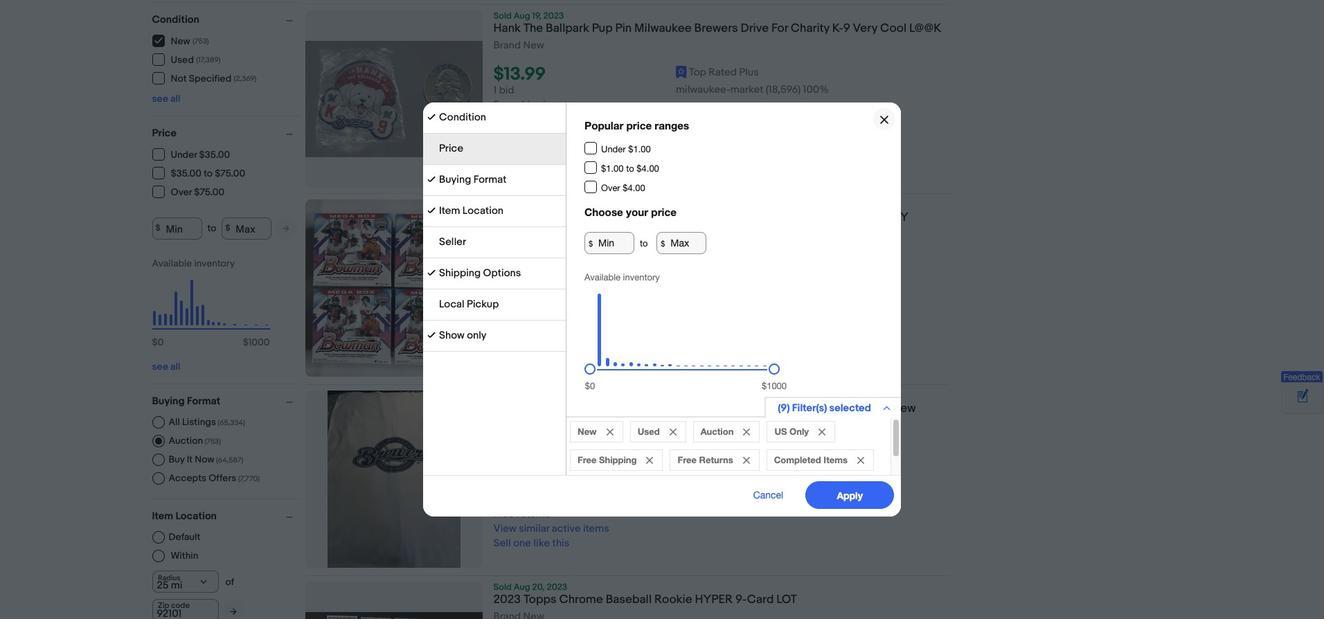 Task type: describe. For each thing, give the bounding box(es) containing it.
auction (753)
[[169, 435, 221, 446]]

(18,596) for milwaukee-market (18,596) 100% free shipping
[[766, 83, 801, 96]]

to right minimum value in $ text box
[[207, 222, 216, 234]]

options
[[483, 267, 521, 280]]

this inside free returns view similar active items sell one like this
[[552, 537, 570, 550]]

2023 for 4
[[543, 199, 564, 211]]

default link
[[152, 531, 200, 543]]

auction for auction
[[701, 426, 734, 437]]

items inside the 'free shipping free returns view similar active items sell one like this'
[[583, 331, 609, 344]]

hank the ballpark pup pin milwaukee brewers drive for charity k-9 very cool l@@k image
[[305, 41, 482, 157]]

shipping inside 'milwaukee-market (18,596) 100% free shipping'
[[517, 98, 558, 112]]

free for free returns
[[678, 454, 697, 465]]

2023 for ballpark
[[543, 10, 564, 21]]

$35.00 to $75.00 link
[[152, 167, 246, 179]]

ballpark
[[546, 21, 589, 35]]

all listings (65,334)
[[169, 416, 245, 428]]

of
[[516, 211, 531, 224]]

under $35.00
[[171, 149, 230, 161]]

sold inside sold  aug 20, 2023 2023 topps chrome baseball rookie hyper 9-card lot
[[493, 582, 512, 593]]

price button
[[152, 126, 299, 140]]

shipping inside the 'free shipping free returns view similar active items sell one like this'
[[517, 302, 558, 315]]

2023 topps chrome baseball rookie hyper 9-card lot heading
[[493, 593, 797, 607]]

1 vertical spatial $75.00
[[194, 186, 225, 198]]

(17,389)
[[196, 55, 221, 64]]

topps
[[524, 593, 557, 607]]

 (753) Items text field
[[203, 437, 221, 446]]

cards
[[752, 211, 785, 224]]

under $1.00
[[601, 144, 651, 154]]

choose your price
[[585, 206, 677, 218]]

filter applied image for show
[[427, 331, 436, 339]]

pin
[[615, 21, 632, 35]]

free returns
[[678, 454, 733, 465]]

format for buying format tab
[[474, 173, 507, 186]]

hank the ballpark pup pin milwaukee brewers drive for charity k-9 very cool l@@k link
[[493, 21, 950, 39]]

show only
[[439, 329, 487, 342]]

milwaukee brewers promo sga blanket big huge 39" x 56" baseball brand new l@@k !
[[493, 402, 916, 430]]

sell inside free returns view similar active items sell one like this
[[493, 537, 511, 550]]

factory
[[857, 211, 909, 224]]

pickup
[[467, 298, 499, 311]]

0 vertical spatial price
[[152, 126, 177, 140]]

items inside free returns view similar active items sell one like this
[[583, 522, 609, 536]]

(9) filter(s) selected
[[778, 402, 871, 415]]

1 horizontal spatial price
[[439, 142, 463, 155]]

cancel
[[753, 490, 783, 501]]

items inside view similar active items sell one like this
[[583, 128, 609, 141]]

free for free shipping free returns view similar active items sell one like this
[[493, 302, 515, 315]]

under $35.00 link
[[152, 148, 231, 161]]

aug for $13.99
[[514, 10, 530, 21]]

over $75.00 link
[[152, 185, 225, 198]]

remove filter - buying format - auction image
[[743, 429, 750, 436]]

Minimum Value in $ text field
[[152, 217, 202, 239]]

free inside 'milwaukee-market (18,596) 100% free shipping'
[[493, 98, 515, 112]]

0
[[158, 336, 164, 348]]

0 vertical spatial $4.00
[[637, 163, 659, 174]]

completed items
[[774, 454, 848, 465]]

over for over $75.00
[[171, 186, 192, 198]]

free shipping
[[578, 454, 637, 465]]

1 vertical spatial price
[[651, 206, 677, 218]]

over for over $4.00
[[601, 183, 620, 193]]

brand inside the milwaukee brewers promo sga blanket big huge 39" x 56" baseball brand new l@@k !
[[858, 402, 889, 416]]

(753) for new
[[193, 37, 209, 46]]

sold  aug 19, 2023 lot of 4 (four) 2021 bowman baseball trading cards mega boxes factory sealed
[[493, 199, 909, 239]]

Maximum Value in $ text field
[[222, 217, 272, 239]]

filter applied image for item location
[[427, 206, 436, 215]]

hank
[[493, 21, 521, 35]]

1 vertical spatial shipping
[[599, 454, 637, 465]]

0 vertical spatial price
[[626, 119, 652, 132]]

drive
[[741, 21, 769, 35]]

see all button for condition
[[152, 92, 180, 104]]

filter applied image for buying
[[427, 175, 436, 184]]

k-
[[832, 21, 843, 35]]

milwaukee inside sold  aug 19, 2023 hank the ballpark pup pin milwaukee brewers drive for charity k-9 very cool l@@k brand new
[[634, 21, 692, 35]]

new (753)
[[171, 35, 209, 47]]

available inventory for rightmost graph of available inventory between $0 and $1000+ image
[[585, 272, 660, 283]]

rated for $13.99
[[709, 66, 737, 79]]

0 vertical spatial $35.00
[[199, 149, 230, 161]]

view inside view similar active items sell one like this
[[493, 128, 517, 141]]

similar inside view similar active items sell one like this
[[519, 128, 550, 141]]

milwaukee brewers promo sga blanket big huge 39" x 56" baseball brand new l@@k ! heading
[[493, 402, 916, 430]]

9-
[[735, 593, 747, 607]]

free down pickup
[[493, 317, 515, 330]]

remove filter - shipping options - free shipping image
[[646, 457, 653, 464]]

popular
[[585, 119, 624, 132]]

used for used (17,389)
[[171, 54, 194, 66]]

location for item location tab
[[463, 204, 503, 217]]

$9.79
[[493, 459, 538, 480]]

2023 topps chrome baseball rookie hyper 9-card lot image
[[305, 612, 482, 619]]

like inside free returns view similar active items sell one like this
[[533, 537, 550, 550]]

$ for maximum value in $ text field
[[225, 223, 230, 233]]

item location for item location tab
[[439, 204, 503, 217]]

like inside view similar active items sell one like this
[[533, 142, 550, 155]]

see for price
[[152, 360, 168, 372]]

2 sell one like this link from the top
[[493, 346, 570, 359]]

available inventory for graph of available inventory between $0 and $1000+ image to the left
[[152, 257, 235, 269]]

new up the used (17,389)
[[171, 35, 190, 47]]

3 sell one like this link from the top
[[493, 537, 570, 550]]

bid for $13.99
[[499, 84, 514, 97]]

very
[[853, 21, 878, 35]]

see all for condition
[[152, 92, 180, 104]]

(753) for auction
[[205, 437, 221, 446]]

milwaukee brewers promo sga blanket big huge 39" x 56" baseball brand new l@@k ! image
[[327, 391, 460, 568]]

see all button for price
[[152, 360, 180, 372]]

filter applied image for condition
[[427, 113, 436, 121]]

shipping options
[[439, 267, 521, 280]]

buy
[[169, 453, 185, 465]]

aug for $79.99
[[514, 199, 530, 211]]

bowman
[[612, 211, 658, 224]]

all
[[169, 416, 180, 428]]

lot inside sold  aug 19, 2023 lot of 4 (four) 2021 bowman baseball trading cards mega boxes factory sealed
[[493, 211, 514, 224]]

only
[[790, 426, 809, 437]]

sell inside the 'free shipping free returns view similar active items sell one like this'
[[493, 346, 511, 359]]

(9) filter(s) selected button
[[765, 397, 901, 418]]

to down "under $1.00"
[[626, 163, 634, 174]]

accepts
[[169, 472, 206, 484]]

card
[[747, 593, 774, 607]]

item location tab
[[423, 196, 566, 227]]

(9)
[[778, 402, 790, 415]]

baseball inside sold  aug 20, 2023 2023 topps chrome baseball rookie hyper 9-card lot
[[606, 593, 652, 607]]

$ for minimum value in $ text box
[[156, 223, 160, 233]]

filter(s)
[[792, 402, 827, 415]]

active inside free returns view similar active items sell one like this
[[552, 522, 581, 536]]

cool
[[880, 21, 907, 35]]

market for milwaukee-market (18,596) 100% free shipping
[[731, 83, 764, 96]]

Maximum Value in $ text field
[[657, 232, 707, 254]]

location for item location dropdown button
[[175, 509, 217, 523]]

boxes
[[821, 211, 854, 224]]

new inside sold  aug 19, 2023 hank the ballpark pup pin milwaukee brewers drive for charity k-9 very cool l@@k brand new
[[523, 39, 544, 52]]

20,
[[532, 582, 545, 593]]

mega
[[787, 211, 818, 224]]

remove filter - condition - used image
[[670, 429, 676, 436]]

view inside free returns view similar active items sell one like this
[[493, 522, 517, 536]]

local pickup
[[439, 298, 499, 311]]

trading
[[709, 211, 749, 224]]

bid for $79.99
[[499, 288, 514, 301]]

your
[[626, 206, 648, 218]]

lot of 4 (four) 2021 bowman baseball trading cards mega boxes factory sealed link
[[493, 211, 950, 243]]

2023 topps chrome baseball rookie hyper 9-card lot link
[[493, 593, 950, 611]]

56"
[[789, 402, 807, 416]]

1 view similar active items link from the top
[[493, 128, 609, 141]]

lot inside sold  aug 20, 2023 2023 topps chrome baseball rookie hyper 9-card lot
[[777, 593, 797, 607]]

specified
[[189, 73, 231, 84]]

milwaukee- for milwaukee-market (18,596) 100%
[[676, 478, 731, 491]]

ranges
[[655, 119, 689, 132]]

not specified (2,369)
[[171, 73, 257, 84]]

returns
[[699, 454, 733, 465]]

$ 1000
[[243, 336, 270, 348]]

item for item location tab
[[439, 204, 460, 217]]

top rated plus for $9.79
[[689, 461, 759, 474]]

4
[[534, 211, 541, 224]]

for
[[772, 21, 788, 35]]

offers
[[209, 472, 236, 484]]

dialog containing condition
[[0, 0, 1324, 619]]

baseball for trading
[[660, 211, 706, 224]]

0 horizontal spatial graph of available inventory between $0 and $1000+ image
[[152, 257, 270, 355]]

rookie
[[654, 593, 692, 607]]

19, for $79.99
[[532, 199, 541, 211]]

1 vertical spatial $1.00
[[601, 163, 624, 174]]

1 vertical spatial $35.00
[[171, 168, 202, 179]]

similar inside free returns view similar active items sell one like this
[[519, 522, 550, 536]]

2021
[[584, 211, 609, 224]]

buying format for buying format tab
[[439, 173, 507, 186]]

free for free returns view similar active items sell one like this
[[493, 508, 515, 521]]

top for $9.79
[[689, 461, 706, 474]]

baseball for brand
[[809, 402, 855, 416]]

one inside view similar active items sell one like this
[[513, 142, 531, 155]]

condition for condition tab
[[439, 111, 486, 124]]

active inside view similar active items sell one like this
[[552, 128, 581, 141]]

brewers inside sold  aug 19, 2023 hank the ballpark pup pin milwaukee brewers drive for charity k-9 very cool l@@k brand new
[[694, 21, 738, 35]]

inventory for graph of available inventory between $0 and $1000+ image to the left
[[194, 257, 235, 269]]

used (17,389)
[[171, 54, 221, 66]]

all for price
[[170, 360, 180, 372]]

within
[[171, 550, 198, 562]]

buying format button
[[152, 394, 299, 408]]



Task type: locate. For each thing, give the bounding box(es) containing it.
x
[[780, 402, 786, 416]]

1 items from the top
[[583, 128, 609, 141]]

1 vertical spatial 1
[[493, 288, 497, 301]]

sell one like this link up 20,
[[493, 537, 570, 550]]

0 vertical spatial item location
[[439, 204, 503, 217]]

3 sold from the top
[[493, 582, 512, 593]]

2 19, from the top
[[532, 199, 541, 211]]

3 active from the top
[[552, 522, 581, 536]]

bid up condition tab
[[499, 84, 514, 97]]

only
[[467, 329, 487, 342]]

similar up buying format tab
[[519, 128, 550, 141]]

this inside the 'free shipping free returns view similar active items sell one like this'
[[552, 346, 570, 359]]

free left returns
[[678, 454, 697, 465]]

0 vertical spatial sold
[[493, 10, 512, 21]]

2 vertical spatial view
[[493, 522, 517, 536]]

listings
[[182, 416, 216, 428]]

$1.00 up $1.00 to $4.00
[[628, 144, 651, 154]]

local
[[439, 298, 464, 311]]

0 vertical spatial bid
[[499, 84, 514, 97]]

100% for milwaukee-market (18,596) 100% free shipping
[[803, 83, 829, 96]]

see all down the 0 on the left of page
[[152, 360, 180, 372]]

us
[[775, 426, 787, 437]]

view right the "only"
[[493, 331, 517, 344]]

0 vertical spatial shipping
[[517, 98, 558, 112]]

bid
[[499, 84, 514, 97], [499, 288, 514, 301]]

1 sold from the top
[[493, 10, 512, 21]]

new left remove filter - condition - new image
[[578, 426, 597, 437]]

like inside the 'free shipping free returns view similar active items sell one like this'
[[533, 346, 550, 359]]

0 horizontal spatial milwaukee
[[493, 402, 551, 416]]

3 this from the top
[[552, 537, 570, 550]]

$35.00 to $75.00
[[171, 168, 245, 179]]

price up "under $1.00"
[[626, 119, 652, 132]]

2023 right 20,
[[547, 582, 567, 593]]

2 vertical spatial sold
[[493, 582, 512, 593]]

buying format for buying format dropdown button
[[152, 394, 220, 408]]

0 horizontal spatial format
[[187, 394, 220, 408]]

brewers inside the milwaukee brewers promo sga blanket big huge 39" x 56" baseball brand new l@@k !
[[553, 402, 597, 416]]

accepts offers (7,770)
[[169, 472, 260, 484]]

2 filter applied image from the top
[[427, 206, 436, 215]]

shipping options tab
[[423, 258, 566, 289]]

2 vertical spatial one
[[513, 537, 531, 550]]

under for under $1.00
[[601, 144, 626, 154]]

milwaukee brewers promo sga blanket big huge 39" x 56" baseball brand new l@@k ! link
[[493, 402, 950, 434]]

1 vertical spatial used
[[638, 426, 660, 437]]

2 see all from the top
[[152, 360, 180, 372]]

2 horizontal spatial baseball
[[809, 402, 855, 416]]

aug left ballpark
[[514, 10, 530, 21]]

baseball inside sold  aug 19, 2023 lot of 4 (four) 2021 bowman baseball trading cards mega boxes factory sealed
[[660, 211, 706, 224]]

(18,596) down completed
[[766, 478, 801, 491]]

0 vertical spatial lot
[[493, 211, 514, 224]]

1 milwaukee- from the top
[[676, 83, 731, 96]]

top up 'milwaukee-market (18,596) 100% free shipping'
[[689, 66, 706, 79]]

inventory
[[194, 257, 235, 269], [623, 272, 660, 283]]

0 vertical spatial sell one like this link
[[493, 142, 570, 155]]

$1.00 up the over $4.00
[[601, 163, 624, 174]]

2 rated from the top
[[709, 461, 737, 474]]

0 horizontal spatial $1.00
[[601, 163, 624, 174]]

sga
[[638, 402, 663, 416]]

Minimum Value in $ text field
[[585, 232, 634, 254]]

1 vertical spatial condition
[[439, 111, 486, 124]]

remove filter - item location - us only image
[[819, 429, 826, 436]]

2 1 from the top
[[493, 288, 497, 301]]

remove filter - show only - free returns image
[[743, 457, 750, 464]]

1 shipping from the top
[[517, 98, 558, 112]]

format up item location tab
[[474, 173, 507, 186]]

available down minimum value in $ text field at the left top of the page
[[585, 272, 621, 283]]

this inside view similar active items sell one like this
[[552, 142, 570, 155]]

1 vertical spatial active
[[552, 331, 581, 344]]

2 items from the top
[[583, 331, 609, 344]]

2 vertical spatial filter applied image
[[427, 331, 436, 339]]

0 vertical spatial this
[[552, 142, 570, 155]]

1 sell from the top
[[493, 142, 511, 155]]

of
[[225, 576, 234, 588]]

3 view similar active items link from the top
[[493, 522, 609, 536]]

3 filter applied image from the top
[[427, 331, 436, 339]]

1 horizontal spatial brand
[[858, 402, 889, 416]]

$4.00 down $1.00 to $4.00
[[623, 183, 645, 193]]

0 vertical spatial $1.00
[[628, 144, 651, 154]]

1 for $79.99
[[493, 288, 497, 301]]

view inside the 'free shipping free returns view similar active items sell one like this'
[[493, 331, 517, 344]]

inventory down minimum value in $ text field at the left top of the page
[[623, 272, 660, 283]]

1 aug from the top
[[514, 10, 530, 21]]

condition for condition dropdown button
[[152, 13, 199, 26]]

1000
[[249, 336, 270, 348]]

top rated plus for $13.99
[[689, 66, 759, 79]]

aug left 4 on the left top of the page
[[514, 199, 530, 211]]

under down popular
[[601, 144, 626, 154]]

filter applied image
[[427, 175, 436, 184], [427, 269, 436, 277], [427, 331, 436, 339]]

2 sold from the top
[[493, 199, 512, 211]]

1 see all from the top
[[152, 92, 180, 104]]

1 vertical spatial top
[[689, 461, 706, 474]]

(65,334)
[[218, 418, 245, 427]]

l@@k left !
[[493, 416, 526, 430]]

free shipping free returns view similar active items sell one like this
[[493, 302, 609, 359]]

1 horizontal spatial auction
[[701, 426, 734, 437]]

2 vertical spatial sell one like this link
[[493, 537, 570, 550]]

tab list
[[423, 102, 566, 352]]

apply within filter image
[[230, 607, 237, 616]]

1 like from the top
[[533, 142, 550, 155]]

similar right the "only"
[[519, 331, 550, 344]]

!
[[528, 416, 532, 430]]

2 vertical spatial baseball
[[606, 593, 652, 607]]

milwaukee-market (18,596) 100%
[[676, 478, 829, 491]]

returns down $79.99
[[517, 317, 550, 330]]

$4.00
[[637, 163, 659, 174], [623, 183, 645, 193]]

0 vertical spatial 1
[[493, 84, 497, 97]]

over down $35.00 to $75.00 link
[[171, 186, 192, 198]]

0 vertical spatial view
[[493, 128, 517, 141]]

view down $9.79
[[493, 522, 517, 536]]

baseball inside the milwaukee brewers promo sga blanket big huge 39" x 56" baseball brand new l@@k !
[[809, 402, 855, 416]]

aug inside sold  aug 19, 2023 lot of 4 (four) 2021 bowman baseball trading cards mega boxes factory sealed
[[514, 199, 530, 211]]

2 active from the top
[[552, 331, 581, 344]]

2 vertical spatial similar
[[519, 522, 550, 536]]

1 vertical spatial this
[[552, 346, 570, 359]]

sold left 20,
[[493, 582, 512, 593]]

0 vertical spatial items
[[583, 128, 609, 141]]

top for $13.99
[[689, 66, 706, 79]]

sold left the
[[493, 10, 512, 21]]

similar inside the 'free shipping free returns view similar active items sell one like this'
[[519, 331, 550, 344]]

see all button down the 0 on the left of page
[[152, 360, 180, 372]]

lot of 4 (four) 2021 bowman baseball trading cards mega boxes factory sealed image
[[305, 199, 482, 377]]

0 horizontal spatial price
[[152, 126, 177, 140]]

graph of available inventory between $0 and $1000+ image
[[152, 257, 270, 355], [585, 272, 781, 375]]

1 rated from the top
[[709, 66, 737, 79]]

0 vertical spatial buying format
[[439, 173, 507, 186]]

2023 left topps
[[493, 593, 521, 607]]

show only tab
[[423, 321, 566, 352]]

blanket
[[665, 402, 705, 416]]

1 horizontal spatial location
[[463, 204, 503, 217]]

3 view from the top
[[493, 522, 517, 536]]

0 vertical spatial $75.00
[[215, 168, 245, 179]]

similar up 20,
[[519, 522, 550, 536]]

filter applied image
[[427, 113, 436, 121], [427, 206, 436, 215]]

0 horizontal spatial brand
[[493, 39, 521, 52]]

1 plus from the top
[[739, 66, 759, 79]]

us only
[[775, 426, 809, 437]]

to down under $35.00
[[204, 168, 213, 179]]

new
[[171, 35, 190, 47], [523, 39, 544, 52], [892, 402, 916, 416], [578, 426, 597, 437]]

1 filter applied image from the top
[[427, 175, 436, 184]]

2023 inside sold  aug 19, 2023 hank the ballpark pup pin milwaukee brewers drive for charity k-9 very cool l@@k brand new
[[543, 10, 564, 21]]

19, right of
[[532, 199, 541, 211]]

1 horizontal spatial item
[[439, 204, 460, 217]]

over up choose
[[601, 183, 620, 193]]

2 returns from the top
[[517, 508, 550, 521]]

rated down sold  aug 19, 2023 hank the ballpark pup pin milwaukee brewers drive for charity k-9 very cool l@@k brand new at top
[[709, 66, 737, 79]]

1 bid for $79.99
[[493, 288, 514, 301]]

0 vertical spatial inventory
[[194, 257, 235, 269]]

milwaukee inside the milwaukee brewers promo sga blanket big huge 39" x 56" baseball brand new l@@k !
[[493, 402, 551, 416]]

location inside tab
[[463, 204, 503, 217]]

location down buying format tab
[[463, 204, 503, 217]]

popular price ranges
[[585, 119, 689, 132]]

format up all listings (65,334)
[[187, 394, 220, 408]]

lot of 4 (four) 2021 bowman baseball trading cards mega boxes factory sealed heading
[[493, 211, 909, 239]]

new right selected
[[892, 402, 916, 416]]

item location button
[[152, 509, 299, 523]]

3 sell from the top
[[493, 537, 511, 550]]

9
[[843, 21, 850, 35]]

rated for $9.79
[[709, 461, 737, 474]]

over
[[601, 183, 620, 193], [171, 186, 192, 198]]

l@@k inside sold  aug 19, 2023 hank the ballpark pup pin milwaukee brewers drive for charity k-9 very cool l@@k brand new
[[909, 21, 941, 35]]

3 similar from the top
[[519, 522, 550, 536]]

$1.00
[[628, 144, 651, 154], [601, 163, 624, 174]]

milwaukee right pin
[[634, 21, 692, 35]]

19, for $13.99
[[532, 10, 541, 21]]

1 (18,596) from the top
[[766, 83, 801, 96]]

item location inside tab
[[439, 204, 503, 217]]

buying for buying format tab
[[439, 173, 471, 186]]

brewers left drive
[[694, 21, 738, 35]]

2 one from the top
[[513, 346, 531, 359]]

top
[[689, 66, 706, 79], [689, 461, 706, 474]]

format inside buying format tab
[[474, 173, 507, 186]]

1 bid up condition tab
[[493, 84, 514, 97]]

filter applied image for shipping
[[427, 269, 436, 277]]

(18,596) for milwaukee-market (18,596) 100%
[[766, 478, 801, 491]]

see for condition
[[152, 92, 168, 104]]

sell inside view similar active items sell one like this
[[493, 142, 511, 155]]

1 horizontal spatial used
[[638, 426, 660, 437]]

l@@k right cool at the top of the page
[[909, 21, 941, 35]]

market for milwaukee-market (18,596) 100%
[[731, 478, 764, 491]]

2 vertical spatial active
[[552, 522, 581, 536]]

brand inside sold  aug 19, 2023 hank the ballpark pup pin milwaukee brewers drive for charity k-9 very cool l@@k brand new
[[493, 39, 521, 52]]

market down drive
[[731, 83, 764, 96]]

aug inside sold  aug 20, 2023 2023 topps chrome baseball rookie hyper 9-card lot
[[514, 582, 530, 593]]

bid down options
[[499, 288, 514, 301]]

sold for $79.99
[[493, 199, 512, 211]]

1 vertical spatial items
[[583, 331, 609, 344]]

shipping
[[439, 267, 481, 280], [599, 454, 637, 465]]

price up under $35.00 link
[[152, 126, 177, 140]]

item location for item location dropdown button
[[152, 509, 217, 523]]

$35.00
[[199, 149, 230, 161], [171, 168, 202, 179]]

price down condition tab
[[439, 142, 463, 155]]

filter applied image inside show only tab
[[427, 331, 436, 339]]

under for under $35.00
[[171, 149, 197, 161]]

location up default on the bottom left of page
[[175, 509, 217, 523]]

filter applied image inside buying format tab
[[427, 175, 436, 184]]

1 vertical spatial available inventory
[[585, 272, 660, 283]]

1 horizontal spatial item location
[[439, 204, 503, 217]]

baseball left the rookie
[[606, 593, 652, 607]]

None text field
[[152, 599, 219, 619]]

market inside 'milwaukee-market (18,596) 100% free shipping'
[[731, 83, 764, 96]]

(18,596) inside 'milwaukee-market (18,596) 100% free shipping'
[[766, 83, 801, 96]]

top rated plus up milwaukee-market (18,596) 100%
[[689, 461, 759, 474]]

$13.99
[[493, 64, 546, 85]]

(2,369)
[[234, 74, 257, 83]]

free down $9.79
[[493, 508, 515, 521]]

milwaukee- for milwaukee-market (18,596) 100% free shipping
[[676, 83, 731, 96]]

0 vertical spatial brewers
[[694, 21, 738, 35]]

view similar active items link down $13.99
[[493, 128, 609, 141]]

sold left of
[[493, 199, 512, 211]]

free for free shipping
[[578, 454, 597, 465]]

1 vertical spatial format
[[187, 394, 220, 408]]

1 see all button from the top
[[152, 92, 180, 104]]

2 see from the top
[[152, 360, 168, 372]]

buying format up all
[[152, 394, 220, 408]]

2 view from the top
[[493, 331, 517, 344]]

2023 inside sold  aug 19, 2023 lot of 4 (four) 2021 bowman baseball trading cards mega boxes factory sealed
[[543, 199, 564, 211]]

price
[[626, 119, 652, 132], [651, 206, 677, 218]]

2 top rated plus from the top
[[689, 461, 759, 474]]

filter applied image inside condition tab
[[427, 113, 436, 121]]

available for graph of available inventory between $0 and $1000+ image to the left
[[152, 257, 192, 269]]

1 horizontal spatial graph of available inventory between $0 and $1000+ image
[[585, 272, 781, 375]]

buying format up item location tab
[[439, 173, 507, 186]]

100% for milwaukee-market (18,596) 100%
[[803, 478, 829, 491]]

1 horizontal spatial shipping
[[599, 454, 637, 465]]

$75.00 down $35.00 to $75.00
[[194, 186, 225, 198]]

plus down drive
[[739, 66, 759, 79]]

0 vertical spatial active
[[552, 128, 581, 141]]

shipping down $79.99
[[517, 302, 558, 315]]

19, inside sold  aug 19, 2023 lot of 4 (four) 2021 bowman baseball trading cards mega boxes factory sealed
[[532, 199, 541, 211]]

milwaukee
[[634, 21, 692, 35], [493, 402, 551, 416]]

market
[[731, 83, 764, 96], [731, 478, 764, 491]]

free inside free returns view similar active items sell one like this
[[493, 508, 515, 521]]

dialog
[[0, 0, 1324, 619]]

shipping down seller
[[439, 267, 481, 280]]

1 vertical spatial top rated plus
[[689, 461, 759, 474]]

2 milwaukee- from the top
[[676, 478, 731, 491]]

remove filter - show only - completed items image
[[857, 457, 864, 464]]

1 view from the top
[[493, 128, 517, 141]]

1 horizontal spatial over
[[601, 183, 620, 193]]

1 vertical spatial 19,
[[532, 199, 541, 211]]

filter applied image inside item location tab
[[427, 206, 436, 215]]

2 100% from the top
[[803, 478, 829, 491]]

free
[[493, 98, 515, 112], [493, 302, 515, 315], [493, 317, 515, 330], [578, 454, 597, 465], [678, 454, 697, 465], [493, 508, 515, 521]]

1 down options
[[493, 288, 497, 301]]

item for item location dropdown button
[[152, 509, 173, 523]]

1 horizontal spatial buying
[[439, 173, 471, 186]]

1 horizontal spatial $1.00
[[628, 144, 651, 154]]

condition inside tab
[[439, 111, 486, 124]]

2 filter applied image from the top
[[427, 269, 436, 277]]

buying for buying format dropdown button
[[152, 394, 185, 408]]

2 view similar active items link from the top
[[493, 331, 609, 344]]

active inside the 'free shipping free returns view similar active items sell one like this'
[[552, 331, 581, 344]]

all for condition
[[170, 92, 180, 104]]

2 market from the top
[[731, 478, 764, 491]]

one inside free returns view similar active items sell one like this
[[513, 537, 531, 550]]

1 vertical spatial aug
[[514, 199, 530, 211]]

1 horizontal spatial under
[[601, 144, 626, 154]]

(7,770)
[[238, 474, 260, 483]]

1 all from the top
[[170, 92, 180, 104]]

new inside the milwaukee brewers promo sga blanket big huge 39" x 56" baseball brand new l@@k !
[[892, 402, 916, 416]]

0 vertical spatial l@@k
[[909, 21, 941, 35]]

available down minimum value in $ text box
[[152, 257, 192, 269]]

shipping
[[517, 98, 558, 112], [517, 302, 558, 315]]

sold for $13.99
[[493, 10, 512, 21]]

0 horizontal spatial available
[[152, 257, 192, 269]]

2 shipping from the top
[[517, 302, 558, 315]]

1 vertical spatial plus
[[739, 461, 759, 474]]

remove filter - condition - new image
[[606, 429, 613, 436]]

3 one from the top
[[513, 537, 531, 550]]

$ 0
[[152, 336, 164, 348]]

100% inside 'milwaukee-market (18,596) 100% free shipping'
[[803, 83, 829, 96]]

buying inside tab
[[439, 173, 471, 186]]

1 vertical spatial all
[[170, 360, 180, 372]]

2023
[[543, 10, 564, 21], [543, 199, 564, 211], [547, 582, 567, 593], [493, 593, 521, 607]]

$35.00 up $35.00 to $75.00
[[199, 149, 230, 161]]

1 horizontal spatial brewers
[[694, 21, 738, 35]]

$79.99
[[493, 267, 548, 289]]

1 1 bid from the top
[[493, 84, 514, 97]]

1 vertical spatial (18,596)
[[766, 478, 801, 491]]

(18,596) down for
[[766, 83, 801, 96]]

0 horizontal spatial item location
[[152, 509, 217, 523]]

0 vertical spatial available inventory
[[152, 257, 235, 269]]

1 active from the top
[[552, 128, 581, 141]]

filter applied image inside shipping options tab
[[427, 269, 436, 277]]

1 sell one like this link from the top
[[493, 142, 570, 155]]

item location up default on the bottom left of page
[[152, 509, 217, 523]]

1 bid for $13.99
[[493, 84, 514, 97]]

2 this from the top
[[552, 346, 570, 359]]

1 horizontal spatial available
[[585, 272, 621, 283]]

see all down not
[[152, 92, 180, 104]]

$4.00 down "under $1.00"
[[637, 163, 659, 174]]

hank the ballpark pup pin milwaukee brewers drive for charity k-9 very cool l@@k heading
[[493, 21, 941, 35]]

sold inside sold  aug 19, 2023 lot of 4 (four) 2021 bowman baseball trading cards mega boxes factory sealed
[[493, 199, 512, 211]]

0 horizontal spatial shipping
[[439, 267, 481, 280]]

milwaukee- up ranges
[[676, 83, 731, 96]]

returns down $9.79
[[517, 508, 550, 521]]

1 vertical spatial view similar active items link
[[493, 331, 609, 344]]

view similar active items sell one like this
[[493, 128, 609, 155]]

39"
[[760, 402, 777, 416]]

condition button
[[152, 13, 299, 26]]

plus for $9.79
[[739, 461, 759, 474]]

1 this from the top
[[552, 142, 570, 155]]

buy it now (64,587)
[[169, 453, 243, 465]]

aug inside sold  aug 19, 2023 hank the ballpark pup pin milwaukee brewers drive for charity k-9 very cool l@@k brand new
[[514, 10, 530, 21]]

3 aug from the top
[[514, 582, 530, 593]]

items
[[583, 128, 609, 141], [583, 331, 609, 344], [583, 522, 609, 536]]

0 vertical spatial item
[[439, 204, 460, 217]]

completed
[[774, 454, 821, 465]]

returns inside the 'free shipping free returns view similar active items sell one like this'
[[517, 317, 550, 330]]

1 vertical spatial 1 bid
[[493, 288, 514, 301]]

1 filter applied image from the top
[[427, 113, 436, 121]]

2 (18,596) from the top
[[766, 478, 801, 491]]

one
[[513, 142, 531, 155], [513, 346, 531, 359], [513, 537, 531, 550]]

1 vertical spatial location
[[175, 509, 217, 523]]

similar
[[519, 128, 550, 141], [519, 331, 550, 344], [519, 522, 550, 536]]

1 horizontal spatial buying format
[[439, 173, 507, 186]]

buying format tab
[[423, 165, 566, 196]]

price
[[152, 126, 177, 140], [439, 142, 463, 155]]

sell one like this link down condition tab
[[493, 142, 570, 155]]

1 vertical spatial returns
[[517, 508, 550, 521]]

1 vertical spatial available
[[585, 272, 621, 283]]

auction for auction (753)
[[169, 435, 203, 446]]

1 vertical spatial item location
[[152, 509, 217, 523]]

 (7,770) Items text field
[[236, 474, 260, 483]]

rated
[[709, 66, 737, 79], [709, 461, 737, 474]]

available inventory down minimum value in $ text field at the left top of the page
[[585, 272, 660, 283]]

0 vertical spatial market
[[731, 83, 764, 96]]

$ for minimum value in $ text field at the left top of the page
[[589, 239, 593, 248]]

apply
[[837, 489, 863, 501]]

2 sell from the top
[[493, 346, 511, 359]]

condition tab
[[423, 102, 566, 134]]

19, inside sold  aug 19, 2023 hank the ballpark pup pin milwaukee brewers drive for charity k-9 very cool l@@k brand new
[[532, 10, 541, 21]]

plus for $13.99
[[739, 66, 759, 79]]

over $4.00
[[601, 183, 645, 193]]

brand down hank
[[493, 39, 521, 52]]

sealed
[[493, 225, 536, 239]]

$35.00 up over $75.00 link
[[171, 168, 202, 179]]

shipping inside shipping options tab
[[439, 267, 481, 280]]

0 horizontal spatial brewers
[[553, 402, 597, 416]]

view similar active items link up 20,
[[493, 522, 609, 536]]

1 bid from the top
[[499, 84, 514, 97]]

(four)
[[544, 211, 582, 224]]

2 similar from the top
[[519, 331, 550, 344]]

promo
[[600, 402, 635, 416]]

all
[[170, 92, 180, 104], [170, 360, 180, 372]]

buying format
[[439, 173, 507, 186], [152, 394, 220, 408]]

free left "remove filter - shipping options - free shipping" icon at the left bottom
[[578, 454, 597, 465]]

active
[[552, 128, 581, 141], [552, 331, 581, 344], [552, 522, 581, 536]]

1 market from the top
[[731, 83, 764, 96]]

0 vertical spatial 1 bid
[[493, 84, 514, 97]]

available for rightmost graph of available inventory between $0 and $1000+ image
[[585, 272, 621, 283]]

sell
[[493, 142, 511, 155], [493, 346, 511, 359], [493, 537, 511, 550]]

1 vertical spatial sell
[[493, 346, 511, 359]]

rated left remove filter - show only - free returns icon
[[709, 461, 737, 474]]

see all button down not
[[152, 92, 180, 104]]

to down bowman
[[640, 238, 648, 248]]

0 vertical spatial filter applied image
[[427, 175, 436, 184]]

hyper
[[695, 593, 733, 607]]

1 top rated plus from the top
[[689, 66, 759, 79]]

1 1 from the top
[[493, 84, 497, 97]]

default
[[169, 531, 200, 543]]

2 bid from the top
[[499, 288, 514, 301]]

used for used
[[638, 426, 660, 437]]

baseball
[[660, 211, 706, 224], [809, 402, 855, 416], [606, 593, 652, 607]]

1 bid down options
[[493, 288, 514, 301]]

0 vertical spatial milwaukee-
[[676, 83, 731, 96]]

(18,596)
[[766, 83, 801, 96], [766, 478, 801, 491]]

item inside tab
[[439, 204, 460, 217]]

sold
[[493, 10, 512, 21], [493, 199, 512, 211], [493, 582, 512, 593]]

2 like from the top
[[533, 346, 550, 359]]

used down the sga
[[638, 426, 660, 437]]

under inside under $35.00 link
[[171, 149, 197, 161]]

like
[[533, 142, 550, 155], [533, 346, 550, 359], [533, 537, 550, 550]]

auction down big
[[701, 426, 734, 437]]

1 vertical spatial brand
[[858, 402, 889, 416]]

2 plus from the top
[[739, 461, 759, 474]]

 (64,587) Items text field
[[214, 455, 243, 464]]

aug
[[514, 10, 530, 21], [514, 199, 530, 211], [514, 582, 530, 593]]

show
[[439, 329, 465, 342]]

not
[[171, 73, 187, 84]]

1 vertical spatial see all
[[152, 360, 180, 372]]

2023 for chrome
[[547, 582, 567, 593]]

1 bid
[[493, 84, 514, 97], [493, 288, 514, 301]]

0 horizontal spatial location
[[175, 509, 217, 523]]

free returns view similar active items sell one like this
[[493, 508, 609, 550]]

0 horizontal spatial under
[[171, 149, 197, 161]]

charity
[[791, 21, 830, 35]]

returns inside free returns view similar active items sell one like this
[[517, 508, 550, 521]]

see all for price
[[152, 360, 180, 372]]

1 vertical spatial bid
[[499, 288, 514, 301]]

 (65,334) Items text field
[[216, 418, 245, 427]]

shipping down remove filter - condition - new image
[[599, 454, 637, 465]]

choose
[[585, 206, 623, 218]]

big
[[708, 402, 725, 416]]

1 horizontal spatial format
[[474, 173, 507, 186]]

top right "remove filter - shipping options - free shipping" icon at the left bottom
[[689, 461, 706, 474]]

it
[[187, 453, 193, 465]]

1 19, from the top
[[532, 10, 541, 21]]

buying up item location tab
[[439, 173, 471, 186]]

1 100% from the top
[[803, 83, 829, 96]]

free up show only tab at the bottom
[[493, 302, 515, 315]]

100% down charity on the right of the page
[[803, 83, 829, 96]]

0 vertical spatial see
[[152, 92, 168, 104]]

0 horizontal spatial used
[[171, 54, 194, 66]]

all up all
[[170, 360, 180, 372]]

$ for maximum value in $ text box
[[661, 239, 665, 248]]

100% down completed items
[[803, 478, 829, 491]]

(753) inside auction (753)
[[205, 437, 221, 446]]

1 vertical spatial see all button
[[152, 360, 180, 372]]

l@@k inside the milwaukee brewers promo sga blanket big huge 39" x 56" baseball brand new l@@k !
[[493, 416, 526, 430]]

baseball up maximum value in $ text box
[[660, 211, 706, 224]]

1 up condition tab
[[493, 84, 497, 97]]

2 aug from the top
[[514, 199, 530, 211]]

3 items from the top
[[583, 522, 609, 536]]

1 vertical spatial $4.00
[[623, 183, 645, 193]]

sold  aug 20, 2023 2023 topps chrome baseball rookie hyper 9-card lot
[[493, 582, 797, 607]]

used
[[171, 54, 194, 66], [638, 426, 660, 437]]

1 horizontal spatial available inventory
[[585, 272, 660, 283]]

3 like from the top
[[533, 537, 550, 550]]

lot right card
[[777, 593, 797, 607]]

inventory for rightmost graph of available inventory between $0 and $1000+ image
[[623, 272, 660, 283]]

milwaukee- down free returns
[[676, 478, 731, 491]]

inventory down maximum value in $ text field
[[194, 257, 235, 269]]

apply button
[[806, 481, 894, 509]]

item location
[[439, 204, 503, 217], [152, 509, 217, 523]]

brewers left promo at the bottom
[[553, 402, 597, 416]]

used up not
[[171, 54, 194, 66]]

buying format inside tab
[[439, 173, 507, 186]]

$75.00 down under $35.00
[[215, 168, 245, 179]]

cancel button
[[738, 481, 799, 509]]

(753) inside new (753)
[[193, 37, 209, 46]]

selected
[[829, 402, 871, 415]]

over $75.00
[[171, 186, 225, 198]]

auction up the 'it'
[[169, 435, 203, 446]]

1 see from the top
[[152, 92, 168, 104]]

1 similar from the top
[[519, 128, 550, 141]]

sell one like this link down pickup
[[493, 346, 570, 359]]

tab list containing condition
[[423, 102, 566, 352]]

price right your
[[651, 206, 677, 218]]

milwaukee- inside 'milwaukee-market (18,596) 100% free shipping'
[[676, 83, 731, 96]]

$1.00 to $4.00
[[601, 163, 659, 174]]

one inside the 'free shipping free returns view similar active items sell one like this'
[[513, 346, 531, 359]]

0 vertical spatial buying
[[439, 173, 471, 186]]

aug left 20,
[[514, 582, 530, 593]]

2 top from the top
[[689, 461, 706, 474]]

buying up all
[[152, 394, 185, 408]]

see all
[[152, 92, 180, 104], [152, 360, 180, 372]]

2 see all button from the top
[[152, 360, 180, 372]]

format for buying format dropdown button
[[187, 394, 220, 408]]

2023 right the
[[543, 10, 564, 21]]

1 top from the top
[[689, 66, 706, 79]]

1 returns from the top
[[517, 317, 550, 330]]

1 for $13.99
[[493, 84, 497, 97]]

1 vertical spatial one
[[513, 346, 531, 359]]

1 one from the top
[[513, 142, 531, 155]]

1 horizontal spatial lot
[[777, 593, 797, 607]]

1 horizontal spatial baseball
[[660, 211, 706, 224]]

2 all from the top
[[170, 360, 180, 372]]

sold inside sold  aug 19, 2023 hank the ballpark pup pin milwaukee brewers drive for charity k-9 very cool l@@k brand new
[[493, 10, 512, 21]]

2 1 bid from the top
[[493, 288, 514, 301]]



Task type: vqa. For each thing, say whether or not it's contained in the screenshot.
No
no



